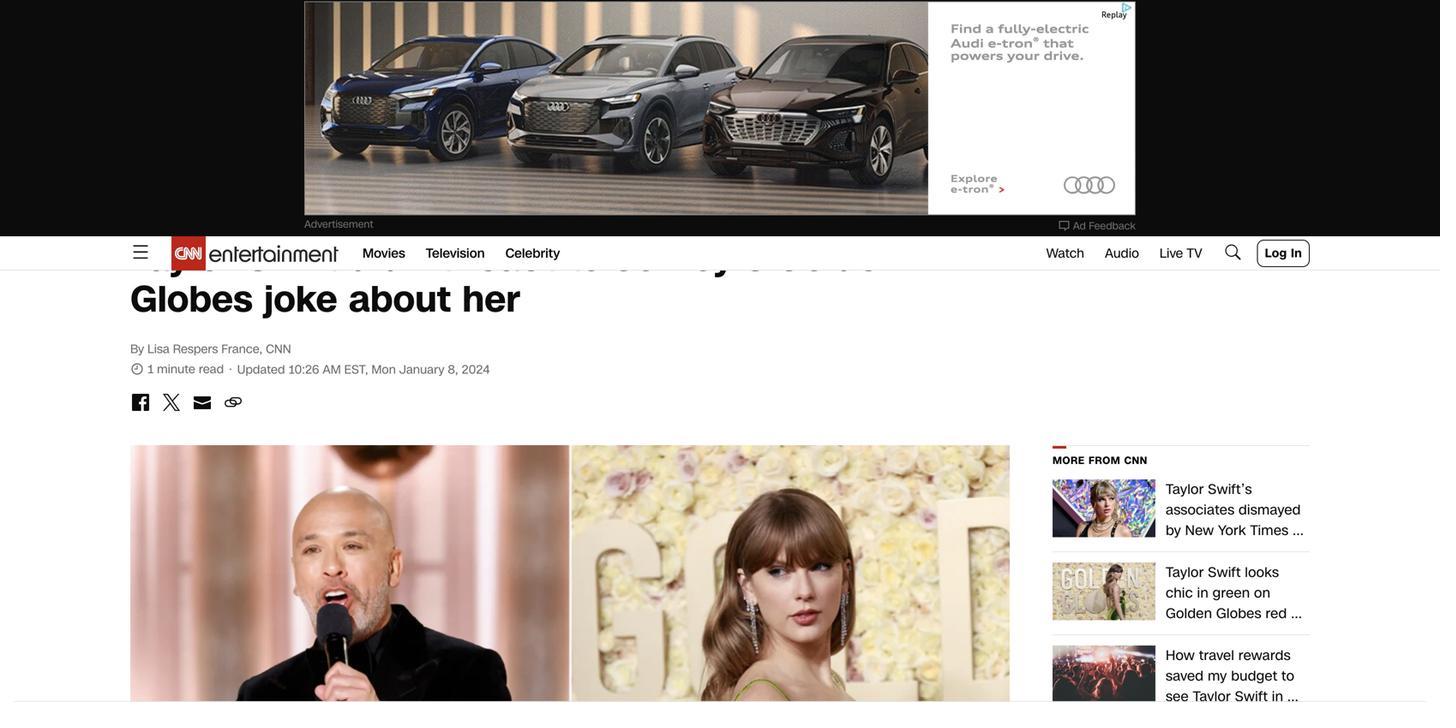Task type: locate. For each thing, give the bounding box(es) containing it.
in
[[1197, 584, 1209, 603], [1272, 688, 1283, 703]]

est,
[[344, 362, 368, 378]]

1 vertical spatial ...
[[1291, 605, 1302, 624]]

live
[[1160, 245, 1183, 263]]

golden inside taylor swift looks chic in green on golden globes red ...
[[1166, 605, 1212, 624]]

taylor swift looks chic in green on golden globes red ... link
[[1166, 563, 1310, 625]]

share with facebook image
[[130, 393, 151, 413]]

tv
[[1187, 245, 1202, 263]]

globes inside taylor swift looks chic in green on golden globes red ...
[[1216, 605, 1261, 624]]

globes down green
[[1216, 605, 1261, 624]]

0 vertical spatial in
[[1197, 584, 1209, 603]]

cnn up the updated
[[266, 341, 291, 358]]

didn't
[[349, 234, 452, 284]]

globes for red
[[1216, 605, 1261, 624]]

january
[[399, 362, 444, 378]]

by
[[1166, 522, 1181, 541]]

to left jo
[[567, 234, 602, 284]]

1 horizontal spatial to
[[1282, 667, 1294, 687]]

to inside how travel rewards saved my budget to see taylor swift in ...
[[1282, 667, 1294, 687]]

her
[[462, 275, 520, 325]]

in right chic
[[1197, 584, 1209, 603]]

... right times
[[1293, 522, 1304, 541]]

to
[[567, 234, 602, 284], [1282, 667, 1294, 687]]

in inside how travel rewards saved my budget to see taylor swift in ...
[[1272, 688, 1283, 703]]

taylor for taylor swift's associates dismayed by new york times ...
[[1166, 480, 1204, 500]]

associates
[[1166, 501, 1235, 520]]

celebrity
[[505, 245, 560, 263]]

taylor swift didn't react to jo koy's golden globes joke about her
[[130, 234, 901, 325]]

2 vertical spatial ...
[[1287, 688, 1299, 703]]

0 horizontal spatial golden
[[776, 234, 901, 284]]

0 vertical spatial cnn
[[266, 341, 291, 358]]

0 horizontal spatial to
[[567, 234, 602, 284]]

1 minute read
[[144, 361, 227, 378]]

taylor swift's associates dismayed by new york times ...
[[1166, 480, 1304, 541]]

1 vertical spatial to
[[1282, 667, 1294, 687]]

about
[[349, 275, 451, 325]]

mon
[[372, 362, 396, 378]]

live tv
[[1160, 245, 1202, 263]]

swift
[[246, 234, 337, 284], [1208, 564, 1241, 583], [1235, 688, 1268, 703]]

in down budget
[[1272, 688, 1283, 703]]

1 vertical spatial golden
[[1166, 605, 1212, 624]]

0 vertical spatial to
[[567, 234, 602, 284]]

2 vertical spatial swift
[[1235, 688, 1268, 703]]

1 vertical spatial in
[[1272, 688, 1283, 703]]

ad feedback
[[1073, 219, 1136, 234]]

audio
[[1105, 245, 1139, 263]]

audio link
[[1105, 245, 1139, 263]]

more from cnn
[[1053, 454, 1148, 468]]

0 vertical spatial ...
[[1293, 522, 1304, 541]]

york
[[1218, 522, 1246, 541]]

log in
[[1265, 245, 1302, 262]]

share with x image
[[161, 393, 182, 413]]

1 vertical spatial globes
[[1216, 605, 1261, 624]]

swift inside the taylor swift didn't react to jo koy's golden globes joke about her
[[246, 234, 337, 284]]

golden
[[776, 234, 901, 284], [1166, 605, 1212, 624]]

1 horizontal spatial in
[[1272, 688, 1283, 703]]

... inside taylor swift looks chic in green on golden globes red ...
[[1291, 605, 1302, 624]]

how travel rewards saved my budget to see taylor swift in ... link
[[1166, 646, 1310, 703]]

cnn
[[266, 341, 291, 358], [1124, 454, 1148, 468]]

movies
[[363, 245, 405, 263]]

... inside how travel rewards saved my budget to see taylor swift in ...
[[1287, 688, 1299, 703]]

travel
[[1199, 647, 1234, 666]]

globes up respers
[[130, 275, 253, 325]]

rewards
[[1238, 647, 1291, 666]]

golden for taylor swift looks chic in green on golden globes red ...
[[1166, 605, 1212, 624]]

swift inside taylor swift looks chic in green on golden globes red ...
[[1208, 564, 1241, 583]]

0 vertical spatial swift
[[246, 234, 337, 284]]

golden for taylor swift didn't react to jo koy's golden globes joke about her
[[776, 234, 901, 284]]

1 horizontal spatial globes
[[1216, 605, 1261, 624]]

ad
[[1073, 219, 1086, 234]]

france,
[[221, 341, 262, 358]]

1 vertical spatial swift
[[1208, 564, 1241, 583]]

0 horizontal spatial globes
[[130, 275, 253, 325]]

advertisement region
[[304, 1, 1136, 216]]

log
[[1265, 245, 1287, 262]]

in
[[1291, 245, 1302, 262]]

golden inside the taylor swift didn't react to jo koy's golden globes joke about her
[[776, 234, 901, 284]]

movies link
[[363, 237, 405, 271]]

saved
[[1166, 667, 1204, 687]]

taylor inside taylor swift looks chic in green on golden globes red ...
[[1166, 564, 1204, 583]]

swift for red
[[1208, 564, 1241, 583]]

globes
[[130, 275, 253, 325], [1216, 605, 1261, 624]]

1 horizontal spatial golden
[[1166, 605, 1212, 624]]

how
[[1166, 647, 1195, 666]]

taylor swift looks chic in green on golden globes red ...
[[1166, 564, 1302, 624]]

live tv link
[[1160, 245, 1202, 263]]

read
[[199, 361, 224, 378]]

...
[[1293, 522, 1304, 541], [1291, 605, 1302, 624], [1287, 688, 1299, 703]]

taylor inside the taylor swift didn't react to jo koy's golden globes joke about her
[[130, 234, 235, 284]]

taylor
[[130, 234, 235, 284], [1166, 480, 1204, 500], [1166, 564, 1204, 583], [1193, 688, 1231, 703]]

from
[[1089, 454, 1120, 468]]

taylor inside taylor swift's associates dismayed by new york times ...
[[1166, 480, 1204, 500]]

1 vertical spatial cnn
[[1124, 454, 1148, 468]]

0 horizontal spatial in
[[1197, 584, 1209, 603]]

... right the "red" on the bottom of page
[[1291, 605, 1302, 624]]

green
[[1213, 584, 1250, 603]]

minute
[[157, 361, 195, 378]]

1
[[147, 361, 154, 378]]

0 vertical spatial globes
[[130, 275, 253, 325]]

swift's
[[1208, 480, 1252, 500]]

watch link
[[1046, 245, 1084, 263]]

... down rewards
[[1287, 688, 1299, 703]]

0 vertical spatial golden
[[776, 234, 901, 284]]

share with email image
[[192, 393, 213, 413]]

cnn right from
[[1124, 454, 1148, 468]]

0 horizontal spatial cnn
[[266, 341, 291, 358]]

globes inside the taylor swift didn't react to jo koy's golden globes joke about her
[[130, 275, 253, 325]]

to down rewards
[[1282, 667, 1294, 687]]

updated
[[237, 362, 285, 378]]

times
[[1250, 522, 1289, 541]]



Task type: vqa. For each thing, say whether or not it's contained in the screenshot.
40-
no



Task type: describe. For each thing, give the bounding box(es) containing it.
red
[[1266, 605, 1287, 624]]

looks
[[1245, 564, 1279, 583]]

respers
[[173, 341, 218, 358]]

how travel rewards saved my budget to see taylor swift in ...
[[1166, 647, 1299, 703]]

koy's
[[668, 234, 765, 284]]

copy link to clipboard image
[[223, 393, 243, 413]]

by
[[130, 341, 144, 358]]

by lisa respers france, cnn
[[130, 341, 291, 358]]

see
[[1166, 688, 1189, 703]]

8,
[[448, 362, 458, 378]]

search icon image
[[1223, 242, 1243, 263]]

to inside the taylor swift didn't react to jo koy's golden globes joke about her
[[567, 234, 602, 284]]

lisa
[[147, 341, 170, 358]]

log in link
[[1257, 240, 1310, 267]]

taylor swift's associates dismayed by new york times ... link
[[1166, 480, 1310, 542]]

budget
[[1231, 667, 1277, 687]]

swift inside how travel rewards saved my budget to see taylor swift in ...
[[1235, 688, 1268, 703]]

open menu icon image
[[130, 242, 151, 263]]

jo
[[614, 234, 657, 284]]

globes for joke
[[130, 275, 253, 325]]

am
[[323, 362, 341, 378]]

1 horizontal spatial cnn
[[1124, 454, 1148, 468]]

new
[[1185, 522, 1214, 541]]

celebrity link
[[505, 237, 560, 271]]

dismayed
[[1239, 501, 1301, 520]]

taylor for taylor swift looks chic in green on golden globes red ...
[[1166, 564, 1204, 583]]

in inside taylor swift looks chic in green on golden globes red ...
[[1197, 584, 1209, 603]]

swift for joke
[[246, 234, 337, 284]]

taylor inside how travel rewards saved my budget to see taylor swift in ...
[[1193, 688, 1231, 703]]

more
[[1053, 454, 1085, 468]]

my
[[1208, 667, 1227, 687]]

jo koy (left) and taylor swift (right) at the 81st annual golden globe awards at the beverly hilton hotel in beverly hills, california, on january 7, image
[[130, 446, 1010, 703]]

watch
[[1046, 245, 1084, 263]]

updated         10:26 am est, mon january 8, 2024
[[237, 362, 490, 378]]

on
[[1254, 584, 1271, 603]]

react
[[463, 234, 555, 284]]

... inside taylor swift's associates dismayed by new york times ...
[[1293, 522, 1304, 541]]

feedback
[[1089, 219, 1136, 234]]

2024
[[462, 362, 490, 378]]

television link
[[426, 237, 485, 271]]

joke
[[264, 275, 337, 325]]

10:26
[[288, 362, 319, 378]]

television
[[426, 245, 485, 263]]

chic
[[1166, 584, 1193, 603]]

taylor for taylor swift didn't react to jo koy's golden globes joke about her
[[130, 234, 235, 284]]



